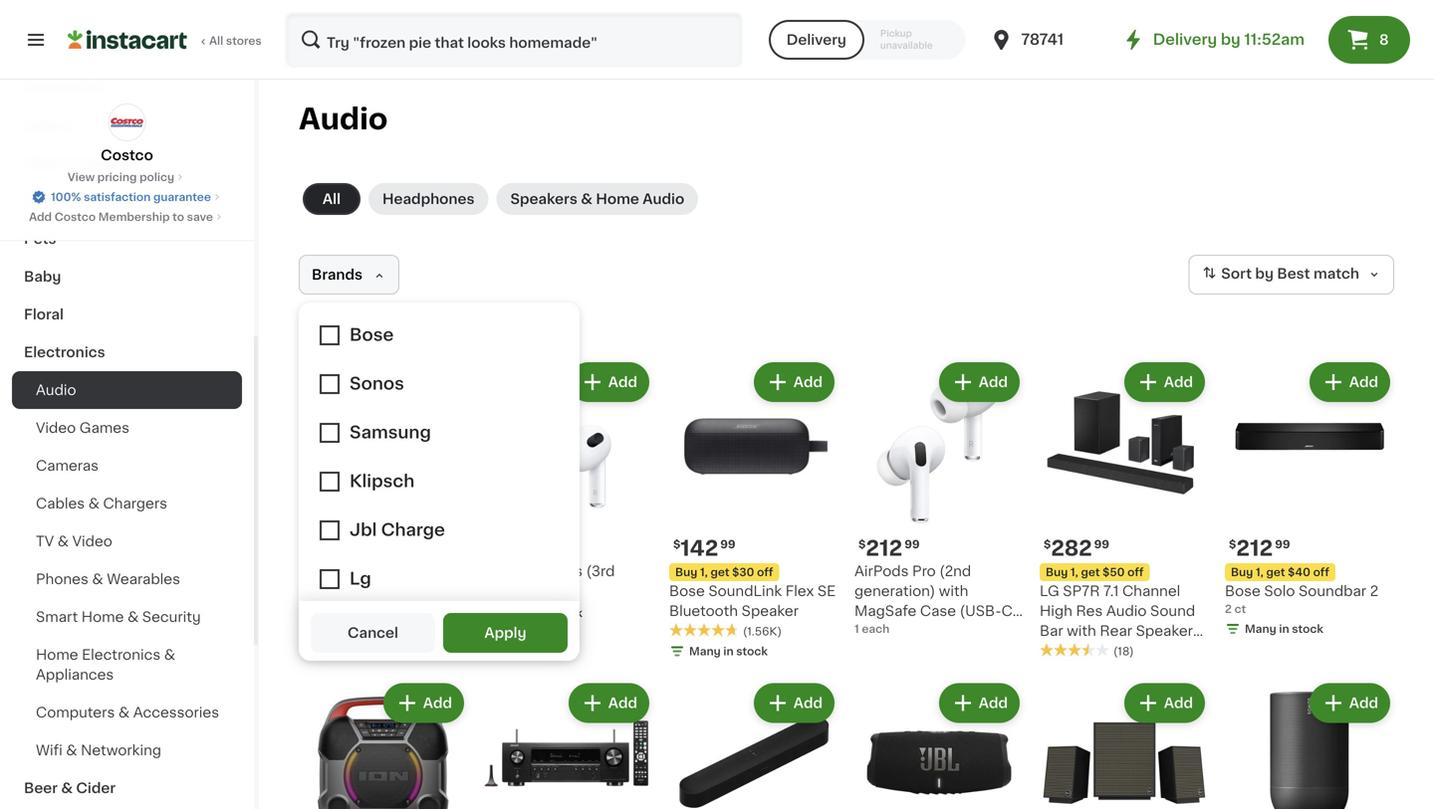 Task type: locate. For each thing, give the bounding box(es) containing it.
security
[[142, 610, 201, 624]]

2 off from the left
[[757, 567, 773, 578]]

costco
[[101, 148, 153, 162], [54, 212, 96, 223]]

0 horizontal spatial many in stock
[[504, 608, 582, 619]]

3 buy from the left
[[1046, 567, 1068, 578]]

2 bose from the left
[[1225, 585, 1261, 599]]

cables
[[36, 497, 85, 511]]

off up channel
[[1127, 567, 1144, 578]]

get up sp7r
[[1081, 567, 1100, 578]]

1 horizontal spatial bose
[[1225, 585, 1261, 599]]

0 horizontal spatial bose
[[669, 585, 705, 599]]

delivery button
[[769, 20, 864, 60]]

buy up yamaha
[[305, 567, 327, 578]]

1 horizontal spatial delivery
[[1153, 32, 1217, 47]]

channel
[[1122, 585, 1180, 599]]

1, up sp7r
[[1071, 567, 1078, 578]]

stock down 'apple airpods (3rd generation)' at bottom
[[551, 608, 582, 619]]

0 horizontal spatial delivery
[[786, 33, 846, 47]]

video up cameras
[[36, 421, 76, 435]]

2 $ from the left
[[858, 539, 866, 550]]

1 horizontal spatial in
[[723, 646, 734, 657]]

0 horizontal spatial $50
[[362, 567, 384, 578]]

1 vertical spatial in
[[1279, 624, 1289, 635]]

1 horizontal spatial with
[[939, 585, 968, 599]]

by left 11:52am
[[1221, 32, 1241, 47]]

99 up pro
[[904, 539, 920, 550]]

in down bluetooth
[[723, 646, 734, 657]]

airpods
[[854, 565, 909, 579]]

bose
[[669, 585, 705, 599], [1225, 585, 1261, 599]]

many in stock down 'bose solo soundbar 2 2 ct' in the bottom of the page
[[1245, 624, 1323, 635]]

2 horizontal spatial many in stock
[[1245, 624, 1323, 635]]

0 vertical spatial video
[[36, 421, 76, 435]]

99 up buy 1, get $30 off at the bottom
[[720, 539, 736, 550]]

delivery for delivery by 11:52am
[[1153, 32, 1217, 47]]

$ up lg
[[1044, 539, 1051, 550]]

buy for 142
[[675, 567, 697, 578]]

each down the subwoofer
[[306, 644, 334, 655]]

electronics down smart home & security
[[82, 648, 161, 662]]

apple airpods (3rd generation)
[[484, 565, 615, 599]]

bar inside lg sp7r 7.1 channel high res audio sound bar with rear speaker kit
[[1040, 624, 1063, 638]]

all for all stores
[[209, 35, 223, 46]]

video games
[[36, 421, 129, 435]]

1, left the $40 at the bottom of the page
[[1256, 567, 1264, 578]]

many down ct
[[1245, 624, 1276, 635]]

wearables
[[107, 573, 180, 587]]

0 horizontal spatial each
[[306, 644, 334, 655]]

1 99 from the left
[[720, 539, 736, 550]]

get left the $30
[[711, 567, 729, 578]]

1 vertical spatial many in stock
[[1245, 624, 1323, 635]]

& right wifi
[[66, 744, 77, 758]]

beer & cider link
[[12, 770, 242, 808]]

2 horizontal spatial in
[[1279, 624, 1289, 635]]

sound
[[299, 604, 344, 618], [1150, 604, 1195, 618]]

162 buy 1, get $50 off yamaha ats-1090 sound bar with built in subwoofer 1 each
[[299, 538, 458, 655]]

save
[[187, 212, 213, 223]]

0 horizontal spatial 1
[[299, 644, 303, 655]]

lg
[[1040, 585, 1059, 599]]

2 vertical spatial in
[[723, 646, 734, 657]]

3 99 from the left
[[1094, 539, 1109, 550]]

instacart logo image
[[68, 28, 187, 52]]

0 horizontal spatial with
[[854, 624, 884, 638]]

audio link
[[12, 371, 242, 409]]

1 vertical spatial 2
[[1225, 604, 1232, 615]]

1 vertical spatial costco
[[54, 212, 96, 223]]

res
[[1076, 604, 1103, 618]]

0 vertical spatial costco
[[101, 148, 153, 162]]

1, for 142
[[700, 567, 708, 578]]

buy up ct
[[1231, 567, 1253, 578]]

1, inside 162 buy 1, get $50 off yamaha ats-1090 sound bar with built in subwoofer 1 each
[[330, 567, 337, 578]]

phones & wearables link
[[12, 561, 242, 599]]

1, down $ 142 99
[[700, 567, 708, 578]]

2 vertical spatial many
[[689, 646, 721, 657]]

appliances
[[36, 668, 114, 682]]

1 horizontal spatial 212
[[1236, 538, 1273, 559]]

with
[[939, 585, 968, 599], [854, 624, 884, 638], [1067, 624, 1096, 638]]

0 horizontal spatial home
[[36, 648, 78, 662]]

built
[[410, 604, 442, 618]]

tv
[[36, 535, 54, 549]]

many in stock inside product group
[[689, 646, 768, 657]]

0 horizontal spatial all
[[209, 35, 223, 46]]

99 inside $ 142 99
[[720, 539, 736, 550]]

1 vertical spatial each
[[306, 644, 334, 655]]

audio
[[299, 105, 388, 133], [643, 192, 684, 206], [36, 383, 76, 397], [1106, 604, 1147, 618]]

0 vertical spatial bar
[[347, 604, 371, 618]]

$ inside $ 142 99
[[673, 539, 681, 550]]

many down bluetooth
[[689, 646, 721, 657]]

candy
[[94, 194, 142, 208]]

0 horizontal spatial speaker
[[742, 604, 799, 618]]

1 vertical spatial stock
[[1292, 624, 1323, 635]]

video
[[36, 421, 76, 435], [72, 535, 112, 549]]

1 vertical spatial many
[[1245, 624, 1276, 635]]

many for 142
[[689, 646, 721, 657]]

stock down '(1.56k)'
[[736, 646, 768, 657]]

& up networking
[[118, 706, 130, 720]]

2 horizontal spatial stock
[[1292, 624, 1323, 635]]

1 off from the left
[[387, 567, 403, 578]]

0 horizontal spatial sound
[[299, 604, 344, 618]]

costco logo image
[[108, 104, 146, 141]]

to
[[172, 212, 184, 223]]

0 vertical spatial 1
[[854, 624, 859, 635]]

1 vertical spatial video
[[72, 535, 112, 549]]

se
[[817, 585, 836, 599]]

99 up buy 1, get $40 off
[[1275, 539, 1290, 550]]

2 get from the left
[[711, 567, 729, 578]]

add button
[[570, 364, 647, 400], [756, 364, 833, 400], [941, 364, 1018, 400], [1126, 364, 1203, 400], [1311, 364, 1388, 400], [385, 686, 462, 721], [570, 686, 647, 721], [756, 686, 833, 721], [941, 686, 1018, 721], [1126, 686, 1203, 721], [1311, 686, 1388, 721]]

0 vertical spatial each
[[862, 624, 890, 635]]

4 1, from the left
[[1256, 567, 1264, 578]]

rear
[[1100, 624, 1132, 638]]

high
[[1040, 604, 1072, 618]]

0 vertical spatial electronics
[[24, 346, 105, 360]]

many in stock down generation) at bottom left
[[504, 608, 582, 619]]

bose inside bose soundlink flex se bluetooth speaker
[[669, 585, 705, 599]]

3 1, from the left
[[1071, 567, 1078, 578]]

stock
[[551, 608, 582, 619], [1292, 624, 1323, 635], [736, 646, 768, 657]]

1 vertical spatial all
[[323, 192, 341, 206]]

all link
[[303, 183, 361, 215]]

99 for bose solo soundbar 2
[[1275, 539, 1290, 550]]

all up "brands"
[[323, 192, 341, 206]]

0 horizontal spatial by
[[1221, 32, 1241, 47]]

bar inside 162 buy 1, get $50 off yamaha ats-1090 sound bar with built in subwoofer 1 each
[[347, 604, 371, 618]]

& right cables
[[88, 497, 100, 511]]

1, for 212
[[1256, 567, 1264, 578]]

product group containing 282
[[1040, 359, 1209, 660]]

2 left ct
[[1225, 604, 1232, 615]]

1
[[854, 624, 859, 635], [299, 644, 303, 655]]

1 vertical spatial speaker
[[1136, 624, 1193, 638]]

home up appliances
[[36, 648, 78, 662]]

meat
[[24, 156, 61, 170]]

1 horizontal spatial many
[[689, 646, 721, 657]]

speaker down channel
[[1136, 624, 1193, 638]]

4 buy from the left
[[1231, 567, 1253, 578]]

off for 282
[[1127, 567, 1144, 578]]

1 vertical spatial home
[[81, 610, 124, 624]]

get for 142
[[711, 567, 729, 578]]

212
[[866, 538, 902, 559], [1236, 538, 1273, 559]]

1 horizontal spatial $ 212 99
[[1229, 538, 1290, 559]]

0 horizontal spatial bar
[[347, 604, 371, 618]]

1 $ from the left
[[673, 539, 681, 550]]

brands
[[312, 268, 363, 282]]

None search field
[[285, 12, 743, 68]]

get
[[340, 567, 359, 578], [711, 567, 729, 578], [1081, 567, 1100, 578], [1266, 567, 1285, 578]]

electronics
[[24, 346, 105, 360], [82, 648, 161, 662]]

0 horizontal spatial 212
[[866, 538, 902, 559]]

by inside delivery by 11:52am link
[[1221, 32, 1241, 47]]

0 vertical spatial many in stock
[[504, 608, 582, 619]]

1 vertical spatial by
[[1255, 267, 1274, 281]]

$ 212 99 up airpods
[[858, 538, 920, 559]]

3 $ from the left
[[1044, 539, 1051, 550]]

1 horizontal spatial bar
[[1040, 624, 1063, 638]]

costco up view pricing policy link
[[101, 148, 153, 162]]

buy inside 162 buy 1, get $50 off yamaha ats-1090 sound bar with built in subwoofer 1 each
[[305, 567, 327, 578]]

0 horizontal spatial costco
[[54, 212, 96, 223]]

with down (2nd
[[939, 585, 968, 599]]

0 vertical spatial 2
[[1370, 585, 1378, 599]]

1, up yamaha
[[330, 567, 337, 578]]

yamaha
[[299, 585, 354, 599]]

c)
[[1002, 604, 1018, 618]]

1 buy from the left
[[305, 567, 327, 578]]

1 horizontal spatial many in stock
[[689, 646, 768, 657]]

stores
[[226, 35, 262, 46]]

by inside best match sort by "field"
[[1255, 267, 1274, 281]]

3 off from the left
[[1127, 567, 1144, 578]]

sound down yamaha
[[299, 604, 344, 618]]

bose up bluetooth
[[669, 585, 705, 599]]

1 horizontal spatial 2
[[1370, 585, 1378, 599]]

1 vertical spatial bar
[[1040, 624, 1063, 638]]

get inside 162 buy 1, get $50 off yamaha ats-1090 sound bar with built in subwoofer 1 each
[[340, 567, 359, 578]]

get for 282
[[1081, 567, 1100, 578]]

in down generation) at bottom left
[[538, 608, 548, 619]]

buy down 142
[[675, 567, 697, 578]]

each
[[862, 624, 890, 635], [306, 644, 334, 655]]

1 down the subwoofer
[[299, 644, 303, 655]]

11:52am
[[1244, 32, 1305, 47]]

1 horizontal spatial home
[[81, 610, 124, 624]]

$50
[[362, 567, 384, 578], [1103, 567, 1125, 578]]

bose inside 'bose solo soundbar 2 2 ct'
[[1225, 585, 1261, 599]]

solo
[[1264, 585, 1295, 599]]

1 $ 212 99 from the left
[[858, 538, 920, 559]]

2 horizontal spatial with
[[1067, 624, 1096, 638]]

video down "cables & chargers" at the left of the page
[[72, 535, 112, 549]]

& down the security
[[164, 648, 175, 662]]

(1.56k)
[[743, 626, 782, 637]]

many in stock
[[504, 608, 582, 619], [1245, 624, 1323, 635], [689, 646, 768, 657]]

1 horizontal spatial $50
[[1103, 567, 1125, 578]]

212 up buy 1, get $40 off
[[1236, 538, 1273, 559]]

$ up airpods
[[858, 539, 866, 550]]

1 horizontal spatial all
[[323, 192, 341, 206]]

Best match Sort by field
[[1188, 255, 1394, 295]]

sound down channel
[[1150, 604, 1195, 618]]

0 vertical spatial by
[[1221, 32, 1241, 47]]

2 212 from the left
[[1236, 538, 1273, 559]]

(2nd
[[939, 565, 971, 579]]

home down phones & wearables
[[81, 610, 124, 624]]

speaker inside lg sp7r 7.1 channel high res audio sound bar with rear speaker kit
[[1136, 624, 1193, 638]]

99 up buy 1, get $50 off
[[1094, 539, 1109, 550]]

& for wearables
[[92, 573, 103, 587]]

2
[[1370, 585, 1378, 599], [1225, 604, 1232, 615]]

1 vertical spatial electronics
[[82, 648, 161, 662]]

& right phones
[[92, 573, 103, 587]]

speaker inside bose soundlink flex se bluetooth speaker
[[742, 604, 799, 618]]

view pricing policy
[[68, 172, 174, 183]]

& up view
[[64, 156, 76, 170]]

off up 1090
[[387, 567, 403, 578]]

get up "ats-"
[[340, 567, 359, 578]]

wifi
[[36, 744, 62, 758]]

2 vertical spatial stock
[[736, 646, 768, 657]]

142
[[681, 538, 718, 559]]

99 for bose soundlink flex se bluetooth speaker
[[720, 539, 736, 550]]

with down res
[[1067, 624, 1096, 638]]

speaker up '(1.56k)'
[[742, 604, 799, 618]]

many down generation) at bottom left
[[504, 608, 535, 619]]

$50 up "ats-"
[[362, 567, 384, 578]]

$50 up the 7.1
[[1103, 567, 1125, 578]]

with for high
[[1067, 624, 1096, 638]]

buy 1, get $50 off
[[1046, 567, 1144, 578]]

1 horizontal spatial speaker
[[1136, 624, 1193, 638]]

99
[[720, 539, 736, 550], [904, 539, 920, 550], [1094, 539, 1109, 550], [1275, 539, 1290, 550]]

2 buy from the left
[[675, 567, 697, 578]]

0 vertical spatial all
[[209, 35, 223, 46]]

stock for 142
[[736, 646, 768, 657]]

included
[[854, 644, 916, 658]]

0 vertical spatial many
[[504, 608, 535, 619]]

$ 212 99 up buy 1, get $40 off
[[1229, 538, 1290, 559]]

audio inside lg sp7r 7.1 channel high res audio sound bar with rear speaker kit
[[1106, 604, 1147, 618]]

in inside product group
[[723, 646, 734, 657]]

1 bose from the left
[[669, 585, 705, 599]]

1 horizontal spatial stock
[[736, 646, 768, 657]]

bar up kit
[[1040, 624, 1063, 638]]

2 $50 from the left
[[1103, 567, 1125, 578]]

off up soundbar
[[1313, 567, 1329, 578]]

78741
[[1021, 32, 1064, 47]]

& right the beer
[[61, 782, 73, 796]]

home right speakers
[[596, 192, 639, 206]]

by right sort
[[1255, 267, 1274, 281]]

2 horizontal spatial many
[[1245, 624, 1276, 635]]

tv & video
[[36, 535, 112, 549]]

with inside lg sp7r 7.1 channel high res audio sound bar with rear speaker kit
[[1067, 624, 1096, 638]]

bakery link
[[12, 107, 242, 144]]

each inside 162 buy 1, get $50 off yamaha ats-1090 sound bar with built in subwoofer 1 each
[[306, 644, 334, 655]]

all left 'stores'
[[209, 35, 223, 46]]

2 $ 212 99 from the left
[[1229, 538, 1290, 559]]

with up the included on the right of the page
[[854, 624, 884, 638]]

apply
[[484, 626, 526, 640]]

0 horizontal spatial stock
[[551, 608, 582, 619]]

212 up airpods
[[866, 538, 902, 559]]

bar down "ats-"
[[347, 604, 371, 618]]

1 vertical spatial 1
[[299, 644, 303, 655]]

$ up buy 1, get $40 off
[[1229, 539, 1236, 550]]

2 1, from the left
[[700, 567, 708, 578]]

2 vertical spatial many in stock
[[689, 646, 768, 657]]

1 horizontal spatial by
[[1255, 267, 1274, 281]]

add
[[29, 212, 52, 223], [608, 375, 637, 389], [793, 375, 823, 389], [979, 375, 1008, 389], [1164, 375, 1193, 389], [1349, 375, 1378, 389], [423, 697, 452, 711], [608, 697, 637, 711], [793, 697, 823, 711], [979, 697, 1008, 711], [1164, 697, 1193, 711], [1349, 697, 1378, 711]]

by for delivery
[[1221, 32, 1241, 47]]

each down magsafe
[[862, 624, 890, 635]]

off
[[387, 567, 403, 578], [757, 567, 773, 578], [1127, 567, 1144, 578], [1313, 567, 1329, 578]]

many in stock down '(1.56k)'
[[689, 646, 768, 657]]

off right the $30
[[757, 567, 773, 578]]

& right speakers
[[581, 192, 592, 206]]

many
[[504, 608, 535, 619], [1245, 624, 1276, 635], [689, 646, 721, 657]]

product group
[[299, 359, 468, 657], [484, 359, 653, 625], [669, 359, 839, 664], [854, 359, 1024, 658], [1040, 359, 1209, 660], [1225, 359, 1394, 641], [299, 680, 468, 810], [484, 680, 653, 810], [669, 680, 839, 810], [854, 680, 1024, 810], [1040, 680, 1209, 810], [1225, 680, 1394, 810]]

buy up lg
[[1046, 567, 1068, 578]]

baby link
[[12, 258, 242, 296]]

4 99 from the left
[[1275, 539, 1290, 550]]

2 vertical spatial home
[[36, 648, 78, 662]]

kit
[[1040, 644, 1059, 658]]

0 horizontal spatial $ 212 99
[[858, 538, 920, 559]]

& for video
[[58, 535, 69, 549]]

2 right soundbar
[[1370, 585, 1378, 599]]

1 horizontal spatial sound
[[1150, 604, 1195, 618]]

1 $50 from the left
[[362, 567, 384, 578]]

accessories
[[133, 706, 219, 720]]

electronics down floral
[[24, 346, 105, 360]]

add costco membership to save link
[[29, 209, 225, 225]]

electronics inside the home electronics & appliances
[[82, 648, 161, 662]]

0 vertical spatial speaker
[[742, 604, 799, 618]]

delivery inside button
[[786, 33, 846, 47]]

sound inside lg sp7r 7.1 channel high res audio sound bar with rear speaker kit
[[1150, 604, 1195, 618]]

computers & accessories link
[[12, 694, 242, 732]]

$ inside $ 282 99
[[1044, 539, 1051, 550]]

in
[[538, 608, 548, 619], [1279, 624, 1289, 635], [723, 646, 734, 657]]

0 horizontal spatial 2
[[1225, 604, 1232, 615]]

$ up buy 1, get $30 off at the bottom
[[673, 539, 681, 550]]

4 off from the left
[[1313, 567, 1329, 578]]

2 sound from the left
[[1150, 604, 1195, 618]]

games
[[79, 421, 129, 435]]

0 vertical spatial home
[[596, 192, 639, 206]]

0 vertical spatial in
[[538, 608, 548, 619]]

1 sound from the left
[[299, 604, 344, 618]]

cameras
[[36, 459, 99, 473]]

many inside product group
[[689, 646, 721, 657]]

1 get from the left
[[340, 567, 359, 578]]

1 each
[[854, 624, 890, 635]]

1 1, from the left
[[330, 567, 337, 578]]

4 $ from the left
[[1229, 539, 1236, 550]]

phones
[[36, 573, 88, 587]]

& down view
[[79, 194, 91, 208]]

networking
[[81, 744, 161, 758]]

in down 'bose solo soundbar 2 2 ct' in the bottom of the page
[[1279, 624, 1289, 635]]

0 horizontal spatial in
[[538, 608, 548, 619]]

get up solo
[[1266, 567, 1285, 578]]

stock down 'bose solo soundbar 2 2 ct' in the bottom of the page
[[1292, 624, 1323, 635]]

99 inside $ 282 99
[[1094, 539, 1109, 550]]

3 get from the left
[[1081, 567, 1100, 578]]

costco down snacks & candy
[[54, 212, 96, 223]]

& right tv
[[58, 535, 69, 549]]

satisfaction
[[84, 192, 151, 203]]

1 down magsafe
[[854, 624, 859, 635]]

4 get from the left
[[1266, 567, 1285, 578]]

bose up ct
[[1225, 585, 1261, 599]]



Task type: vqa. For each thing, say whether or not it's contained in the screenshot.
the bottom Video
yes



Task type: describe. For each thing, give the bounding box(es) containing it.
in for 142
[[723, 646, 734, 657]]

snacks
[[24, 194, 76, 208]]

product group containing 142
[[669, 359, 839, 664]]

1 212 from the left
[[866, 538, 902, 559]]

add costco membership to save
[[29, 212, 213, 223]]

many in stock for 142
[[689, 646, 768, 657]]

get for 212
[[1266, 567, 1285, 578]]

bose for bose soundlink flex se bluetooth speaker
[[669, 585, 705, 599]]

many in stock for 212
[[1245, 624, 1323, 635]]

bose solo soundbar 2 2 ct
[[1225, 585, 1378, 615]]

snacks & candy
[[24, 194, 142, 208]]

in for 212
[[1279, 624, 1289, 635]]

by for sort
[[1255, 267, 1274, 281]]

in
[[445, 604, 458, 618]]

beer & cider
[[24, 782, 116, 796]]

floral
[[24, 308, 64, 322]]

sort by
[[1221, 267, 1274, 281]]

generation)
[[484, 585, 567, 599]]

(usb-
[[960, 604, 1002, 618]]

membership
[[98, 212, 170, 223]]

pricing
[[97, 172, 137, 183]]

1 horizontal spatial each
[[862, 624, 890, 635]]

0 vertical spatial stock
[[551, 608, 582, 619]]

buy for 212
[[1231, 567, 1253, 578]]

buy for 282
[[1046, 567, 1068, 578]]

lg sp7r 7.1 channel high res audio sound bar with rear speaker kit
[[1040, 585, 1195, 658]]

pro
[[912, 565, 936, 579]]

speakers
[[510, 192, 577, 206]]

delivery by 11:52am
[[1153, 32, 1305, 47]]

& for home
[[581, 192, 592, 206]]

8 button
[[1328, 16, 1410, 64]]

& for seafood
[[64, 156, 76, 170]]

home electronics & appliances
[[36, 648, 175, 682]]

282
[[1051, 538, 1092, 559]]

cider
[[76, 782, 116, 796]]

8
[[1379, 33, 1389, 47]]

sound inside 162 buy 1, get $50 off yamaha ats-1090 sound bar with built in subwoofer 1 each
[[299, 604, 344, 618]]

buy 1, get $30 off
[[675, 567, 773, 578]]

best match
[[1277, 267, 1359, 281]]

off for 212
[[1313, 567, 1329, 578]]

2 horizontal spatial home
[[596, 192, 639, 206]]

99 for lg sp7r 7.1 channel high res audio sound bar with rear speaker kit
[[1094, 539, 1109, 550]]

$40
[[1288, 567, 1310, 578]]

baby
[[24, 270, 61, 284]]

service type group
[[769, 20, 965, 60]]

& down phones & wearables link
[[127, 610, 139, 624]]

off for 142
[[757, 567, 773, 578]]

bose for bose solo soundbar 2 2 ct
[[1225, 585, 1261, 599]]

delivery for delivery
[[786, 33, 846, 47]]

buy 1, get $40 off
[[1231, 567, 1329, 578]]

wifi & networking link
[[12, 732, 242, 770]]

product group containing 162
[[299, 359, 468, 657]]

smart
[[36, 610, 78, 624]]

with for with
[[854, 624, 884, 638]]

delivery by 11:52am link
[[1121, 28, 1305, 52]]

airpods pro (2nd generation) with magsafe case (usb-c) with applecare+ included
[[854, 565, 1018, 658]]

100%
[[51, 192, 81, 203]]

best
[[1277, 267, 1310, 281]]

$ for bose solo soundbar 2
[[1229, 539, 1236, 550]]

162
[[310, 538, 347, 559]]

chargers
[[103, 497, 167, 511]]

all for all
[[323, 192, 341, 206]]

$ for bose soundlink flex se bluetooth speaker
[[673, 539, 681, 550]]

& for accessories
[[118, 706, 130, 720]]

(3rd
[[586, 565, 615, 579]]

$ 142 99
[[673, 538, 736, 559]]

100% satisfaction guarantee
[[51, 192, 211, 203]]

many for 212
[[1245, 624, 1276, 635]]

smart home & security link
[[12, 599, 242, 636]]

match
[[1313, 267, 1359, 281]]

off inside 162 buy 1, get $50 off yamaha ats-1090 sound bar with built in subwoofer 1 each
[[387, 567, 403, 578]]

1 horizontal spatial costco
[[101, 148, 153, 162]]

wifi & networking
[[36, 744, 161, 758]]

7.1
[[1103, 585, 1119, 599]]

cancel button
[[311, 613, 435, 653]]

guarantee
[[153, 192, 211, 203]]

ats-
[[357, 585, 386, 599]]

household
[[24, 81, 102, 95]]

1 inside 162 buy 1, get $50 off yamaha ats-1090 sound bar with built in subwoofer 1 each
[[299, 644, 303, 655]]

& for candy
[[79, 194, 91, 208]]

floral link
[[12, 296, 242, 334]]

flex
[[785, 585, 814, 599]]

phones & wearables
[[36, 573, 180, 587]]

apple
[[484, 565, 525, 579]]

view
[[68, 172, 95, 183]]

(18)
[[1113, 646, 1134, 657]]

bose soundlink flex se bluetooth speaker
[[669, 585, 836, 618]]

home inside the home electronics & appliances
[[36, 648, 78, 662]]

soundlink
[[708, 585, 782, 599]]

electronics link
[[12, 334, 242, 371]]

speakers & home audio
[[510, 192, 684, 206]]

speakers & home audio link
[[496, 183, 698, 215]]

pets link
[[12, 220, 242, 258]]

Search field
[[287, 14, 741, 66]]

$152.99 element
[[484, 536, 653, 562]]

magsafe
[[854, 604, 916, 618]]

soundbar
[[1299, 585, 1366, 599]]

snacks & candy link
[[12, 182, 242, 220]]

costco link
[[101, 104, 153, 165]]

2 99 from the left
[[904, 539, 920, 550]]

brands button
[[299, 255, 399, 295]]

bluetooth
[[669, 604, 738, 618]]

& for cider
[[61, 782, 73, 796]]

0 horizontal spatial many
[[504, 608, 535, 619]]

sp7r
[[1063, 585, 1100, 599]]

1, for 282
[[1071, 567, 1078, 578]]

meat & seafood link
[[12, 144, 242, 182]]

computers
[[36, 706, 115, 720]]

$50 inside 162 buy 1, get $50 off yamaha ats-1090 sound bar with built in subwoofer 1 each
[[362, 567, 384, 578]]

pets
[[24, 232, 56, 246]]

sort
[[1221, 267, 1252, 281]]

& inside the home electronics & appliances
[[164, 648, 175, 662]]

$ 282 99
[[1044, 538, 1109, 559]]

& for networking
[[66, 744, 77, 758]]

home electronics & appliances link
[[12, 636, 242, 694]]

smart home & security
[[36, 610, 201, 624]]

view pricing policy link
[[68, 169, 186, 185]]

stock for 212
[[1292, 624, 1323, 635]]

headphones
[[382, 192, 475, 206]]

applecare+
[[888, 624, 970, 638]]

airpods
[[528, 565, 583, 579]]

$30
[[732, 567, 754, 578]]

with
[[374, 604, 406, 618]]

& for chargers
[[88, 497, 100, 511]]

1 horizontal spatial 1
[[854, 624, 859, 635]]

$ for lg sp7r 7.1 channel high res audio sound bar with rear speaker kit
[[1044, 539, 1051, 550]]



